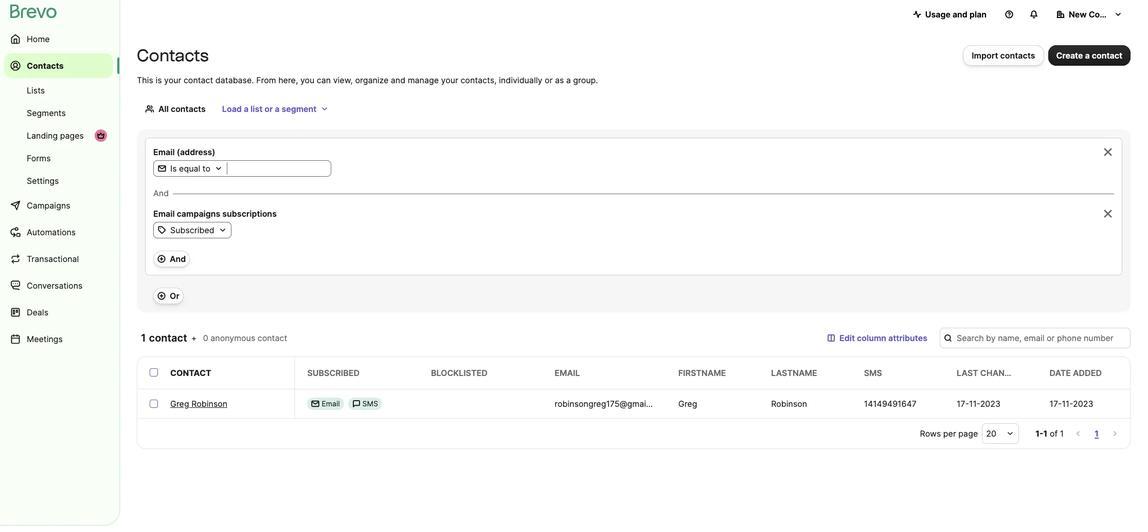 Task type: vqa. For each thing, say whether or not it's contained in the screenshot.
Send in Send a message after a contact abandons a cart.
no



Task type: locate. For each thing, give the bounding box(es) containing it.
17-11-2023 down 'date added'
[[1050, 399, 1093, 409]]

1 horizontal spatial or
[[545, 75, 553, 85]]

robinson
[[191, 399, 227, 409], [771, 399, 807, 409]]

0 horizontal spatial or
[[265, 104, 273, 114]]

segments
[[27, 108, 66, 118]]

meetings link
[[4, 327, 113, 352]]

pages
[[60, 131, 84, 141]]

and left "plan"
[[953, 9, 968, 20]]

your
[[164, 75, 181, 85], [441, 75, 458, 85]]

sms
[[864, 368, 882, 379], [362, 400, 378, 408]]

11- up page
[[969, 399, 980, 409]]

1 horizontal spatial 17-11-2023
[[1050, 399, 1093, 409]]

contact right "anonymous"
[[258, 333, 287, 344]]

plan
[[970, 9, 987, 20]]

or left as
[[545, 75, 553, 85]]

1 horizontal spatial robinson
[[771, 399, 807, 409]]

contact right create
[[1092, 50, 1122, 61]]

1 horizontal spatial contacts
[[1000, 50, 1035, 61]]

page
[[959, 429, 978, 439]]

contacts right 'all'
[[171, 104, 206, 114]]

home
[[27, 34, 50, 44]]

segments link
[[4, 103, 113, 123]]

0 horizontal spatial and
[[391, 75, 405, 85]]

database.
[[215, 75, 254, 85]]

view,
[[333, 75, 353, 85]]

a left "list" at the top
[[244, 104, 249, 114]]

1 horizontal spatial 11-
[[1062, 399, 1073, 409]]

17- up page
[[957, 399, 969, 409]]

2 robinson from the left
[[771, 399, 807, 409]]

1 vertical spatial email
[[153, 209, 175, 219]]

1 vertical spatial sms
[[362, 400, 378, 408]]

1 horizontal spatial greg
[[678, 399, 697, 409]]

0 horizontal spatial your
[[164, 75, 181, 85]]

11- down date
[[1062, 399, 1073, 409]]

0 horizontal spatial greg
[[170, 399, 189, 409]]

load a list or a segment button
[[214, 99, 337, 119]]

0 horizontal spatial sms
[[362, 400, 378, 408]]

greg
[[170, 399, 189, 409], [678, 399, 697, 409]]

0
[[203, 333, 208, 344]]

1 horizontal spatial sms
[[864, 368, 882, 379]]

load a list or a segment
[[222, 104, 317, 114]]

1 horizontal spatial your
[[441, 75, 458, 85]]

1 vertical spatial contacts
[[171, 104, 206, 114]]

0 horizontal spatial contacts
[[171, 104, 206, 114]]

11-
[[969, 399, 980, 409], [1062, 399, 1073, 409]]

0 horizontal spatial 17-
[[957, 399, 969, 409]]

is equal to
[[170, 164, 210, 174]]

and
[[153, 188, 169, 199], [170, 254, 186, 264]]

conversations link
[[4, 274, 113, 298]]

contacts right import in the right of the page
[[1000, 50, 1035, 61]]

rows
[[920, 429, 941, 439]]

robinson down contact
[[191, 399, 227, 409]]

email
[[153, 147, 175, 157], [153, 209, 175, 219], [322, 400, 340, 408]]

lists link
[[4, 80, 113, 101]]

subscribed
[[307, 368, 360, 379]]

0 vertical spatial sms
[[864, 368, 882, 379]]

a right as
[[566, 75, 571, 85]]

0 vertical spatial and
[[953, 9, 968, 20]]

2 your from the left
[[441, 75, 458, 85]]

1 11- from the left
[[969, 399, 980, 409]]

1 horizontal spatial and
[[953, 9, 968, 20]]

group.
[[573, 75, 598, 85]]

1 vertical spatial or
[[265, 104, 273, 114]]

and down is equal to button on the left top
[[153, 188, 169, 199]]

new company
[[1069, 9, 1127, 20]]

0 horizontal spatial 2023
[[980, 399, 1001, 409]]

17-11-2023 up page
[[957, 399, 1001, 409]]

robinson down lastname
[[771, 399, 807, 409]]

None text field
[[231, 164, 327, 174]]

create a contact button
[[1048, 45, 1131, 66]]

0 vertical spatial contacts
[[1000, 50, 1035, 61]]

transactional link
[[4, 247, 113, 272]]

email
[[555, 368, 580, 379]]

and down the subscribed button
[[170, 254, 186, 264]]

contact inside button
[[1092, 50, 1122, 61]]

1 horizontal spatial 17-
[[1050, 399, 1062, 409]]

17- up the "of"
[[1050, 399, 1062, 409]]

sms down column
[[864, 368, 882, 379]]

per
[[943, 429, 956, 439]]

1 vertical spatial and
[[170, 254, 186, 264]]

contacts inside button
[[1000, 50, 1035, 61]]

blocklisted
[[431, 368, 488, 379]]

17-11-2023
[[957, 399, 1001, 409], [1050, 399, 1093, 409]]

your right is
[[164, 75, 181, 85]]

equal
[[179, 164, 200, 174]]

2 2023 from the left
[[1073, 399, 1093, 409]]

last
[[957, 368, 978, 379]]

usage and plan button
[[905, 4, 995, 25]]

2023 up 20
[[980, 399, 1001, 409]]

contact left +
[[149, 332, 187, 345]]

2023 down added
[[1073, 399, 1093, 409]]

edit column attributes
[[840, 333, 927, 344]]

firstname
[[678, 368, 726, 379]]

forms link
[[4, 148, 113, 169]]

sms right left___c25ys image
[[362, 400, 378, 408]]

0 horizontal spatial 17-11-2023
[[957, 399, 1001, 409]]

contact
[[1092, 50, 1122, 61], [184, 75, 213, 85], [149, 332, 187, 345], [258, 333, 287, 344]]

landing pages link
[[4, 126, 113, 146]]

email up is
[[153, 147, 175, 157]]

from
[[256, 75, 276, 85]]

and button
[[153, 251, 190, 267]]

company
[[1089, 9, 1127, 20]]

forms
[[27, 153, 51, 164]]

contact up all contacts
[[184, 75, 213, 85]]

greg down "firstname"
[[678, 399, 697, 409]]

import
[[972, 50, 998, 61]]

0 horizontal spatial robinson
[[191, 399, 227, 409]]

email up the subscribed
[[153, 209, 175, 219]]

email campaigns subscriptions
[[153, 209, 277, 219]]

greg robinson
[[170, 399, 227, 409]]

2 vertical spatial email
[[322, 400, 340, 408]]

transactional
[[27, 254, 79, 264]]

2023
[[980, 399, 1001, 409], [1073, 399, 1093, 409]]

0 horizontal spatial 11-
[[969, 399, 980, 409]]

individually
[[499, 75, 542, 85]]

a right create
[[1085, 50, 1090, 61]]

1 greg from the left
[[170, 399, 189, 409]]

0 vertical spatial or
[[545, 75, 553, 85]]

robinsongreg175@gmail.com
[[555, 399, 667, 409]]

1 horizontal spatial 2023
[[1073, 399, 1093, 409]]

campaigns
[[177, 209, 220, 219]]

and inside button
[[170, 254, 186, 264]]

0 horizontal spatial and
[[153, 188, 169, 199]]

and
[[953, 9, 968, 20], [391, 75, 405, 85]]

1
[[141, 332, 146, 345], [1044, 429, 1048, 439], [1060, 429, 1064, 439], [1095, 429, 1099, 439]]

or right "list" at the top
[[265, 104, 273, 114]]

email right left___c25ys icon
[[322, 400, 340, 408]]

create
[[1056, 50, 1083, 61]]

0 vertical spatial and
[[153, 188, 169, 199]]

contacts up "lists"
[[27, 61, 64, 71]]

2 11- from the left
[[1062, 399, 1073, 409]]

0 vertical spatial email
[[153, 147, 175, 157]]

1 horizontal spatial and
[[170, 254, 186, 264]]

contacts up is
[[137, 46, 209, 65]]

you
[[300, 75, 314, 85]]

1-1 of 1
[[1036, 429, 1064, 439]]

1 robinson from the left
[[191, 399, 227, 409]]

list
[[251, 104, 262, 114]]

1 inside button
[[1095, 429, 1099, 439]]

1 your from the left
[[164, 75, 181, 85]]

contacts
[[1000, 50, 1035, 61], [171, 104, 206, 114]]

changed
[[980, 368, 1022, 379]]

or button
[[153, 288, 184, 305]]

manage
[[408, 75, 439, 85]]

greg down contact
[[170, 399, 189, 409]]

and left manage
[[391, 75, 405, 85]]

landing pages
[[27, 131, 84, 141]]

2 greg from the left
[[678, 399, 697, 409]]

your right manage
[[441, 75, 458, 85]]

landing
[[27, 131, 58, 141]]



Task type: describe. For each thing, give the bounding box(es) containing it.
email for email (address)
[[153, 147, 175, 157]]

is
[[156, 75, 162, 85]]

rows per page
[[920, 429, 978, 439]]

attributes
[[888, 333, 927, 344]]

1 17-11-2023 from the left
[[957, 399, 1001, 409]]

conversations
[[27, 281, 82, 291]]

edit column attributes button
[[819, 328, 936, 349]]

and inside button
[[953, 9, 968, 20]]

contacts,
[[461, 75, 497, 85]]

meetings
[[27, 334, 63, 345]]

column
[[857, 333, 886, 344]]

import contacts
[[972, 50, 1035, 61]]

to
[[203, 164, 210, 174]]

contacts for import contacts
[[1000, 50, 1035, 61]]

14149491647
[[864, 399, 917, 409]]

of
[[1050, 429, 1058, 439]]

lists
[[27, 85, 45, 96]]

contacts link
[[4, 53, 113, 78]]

added
[[1073, 368, 1102, 379]]

20
[[986, 429, 996, 439]]

email (address)
[[153, 147, 215, 157]]

a inside button
[[1085, 50, 1090, 61]]

2 17- from the left
[[1050, 399, 1062, 409]]

0 horizontal spatial contacts
[[27, 61, 64, 71]]

contacts for all contacts
[[171, 104, 206, 114]]

a right "list" at the top
[[275, 104, 280, 114]]

is
[[170, 164, 177, 174]]

last changed
[[957, 368, 1022, 379]]

here,
[[278, 75, 298, 85]]

or inside button
[[265, 104, 273, 114]]

1 vertical spatial and
[[391, 75, 405, 85]]

contact
[[170, 368, 211, 379]]

automations link
[[4, 220, 113, 245]]

1 2023 from the left
[[980, 399, 1001, 409]]

left___c25ys image
[[352, 400, 360, 408]]

or
[[170, 291, 179, 301]]

new
[[1069, 9, 1087, 20]]

is equal to button
[[154, 163, 227, 175]]

subscribed
[[170, 225, 214, 236]]

greg for greg robinson
[[170, 399, 189, 409]]

1 17- from the left
[[957, 399, 969, 409]]

1 contact + 0 anonymous contact
[[141, 332, 287, 345]]

date added
[[1050, 368, 1102, 379]]

home link
[[4, 27, 113, 51]]

date
[[1050, 368, 1071, 379]]

all contacts
[[158, 104, 206, 114]]

import contacts button
[[963, 45, 1044, 66]]

organize
[[355, 75, 389, 85]]

all
[[158, 104, 169, 114]]

1 horizontal spatial contacts
[[137, 46, 209, 65]]

deals link
[[4, 300, 113, 325]]

Search by name, email or phone number search field
[[940, 328, 1131, 349]]

this is your contact database. from here, you can view, organize and manage your contacts, individually or as a group.
[[137, 75, 598, 85]]

(address)
[[177, 147, 215, 157]]

load
[[222, 104, 242, 114]]

as
[[555, 75, 564, 85]]

automations
[[27, 227, 76, 238]]

can
[[317, 75, 331, 85]]

subscribed button
[[154, 224, 231, 237]]

email for email campaigns subscriptions
[[153, 209, 175, 219]]

edit
[[840, 333, 855, 344]]

1 button
[[1093, 427, 1101, 441]]

1-
[[1036, 429, 1044, 439]]

settings
[[27, 176, 59, 186]]

usage and plan
[[925, 9, 987, 20]]

2 17-11-2023 from the left
[[1050, 399, 1093, 409]]

anonymous
[[211, 333, 255, 344]]

usage
[[925, 9, 951, 20]]

settings link
[[4, 171, 113, 191]]

this
[[137, 75, 153, 85]]

greg robinson link
[[170, 398, 227, 411]]

deals
[[27, 308, 48, 318]]

create a contact
[[1056, 50, 1122, 61]]

+
[[191, 333, 197, 344]]

left___rvooi image
[[97, 132, 105, 140]]

lastname
[[771, 368, 817, 379]]

segment
[[282, 104, 317, 114]]

greg for greg
[[678, 399, 697, 409]]

left___c25ys image
[[311, 400, 320, 408]]

campaigns
[[27, 201, 70, 211]]

subscriptions
[[222, 209, 277, 219]]

20 button
[[982, 424, 1019, 444]]

contact inside the 1 contact + 0 anonymous contact
[[258, 333, 287, 344]]



